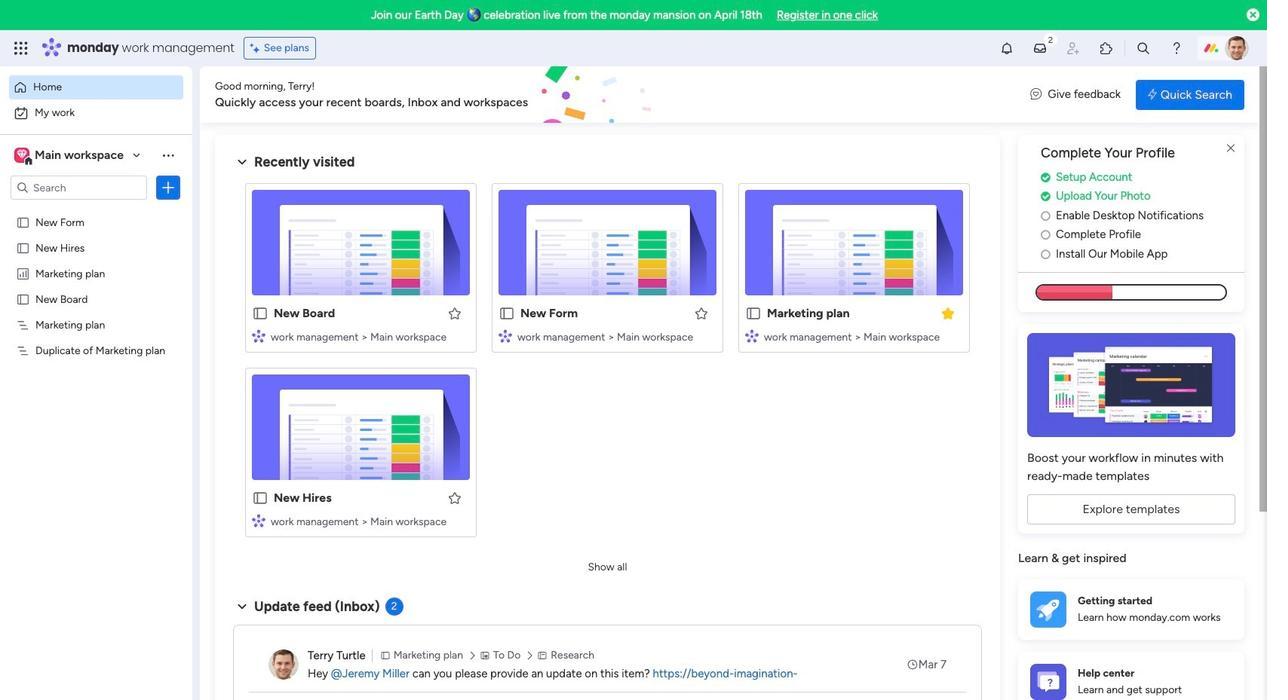 Task type: describe. For each thing, give the bounding box(es) containing it.
close update feed (inbox) image
[[233, 598, 251, 616]]

quick search results list box
[[233, 171, 982, 556]]

close recently visited image
[[233, 153, 251, 171]]

1 horizontal spatial terry turtle image
[[1225, 36, 1250, 60]]

circle o image
[[1041, 249, 1051, 260]]

add to favorites image for middle public board image
[[694, 306, 709, 321]]

v2 user feedback image
[[1031, 86, 1042, 103]]

select product image
[[14, 41, 29, 56]]

getting started element
[[1019, 580, 1245, 640]]

2 check circle image from the top
[[1041, 191, 1051, 202]]

notifications image
[[1000, 41, 1015, 56]]

1 vertical spatial option
[[9, 101, 183, 125]]

1 circle o image from the top
[[1041, 210, 1051, 222]]

add to favorites image
[[447, 306, 463, 321]]

public dashboard image
[[16, 266, 30, 281]]

templates image image
[[1032, 334, 1231, 438]]

workspace selection element
[[14, 146, 126, 166]]

update feed image
[[1033, 41, 1048, 56]]

v2 bolt switch image
[[1149, 86, 1157, 103]]



Task type: locate. For each thing, give the bounding box(es) containing it.
0 horizontal spatial public board image
[[252, 490, 269, 507]]

2 element
[[385, 598, 403, 616]]

1 vertical spatial terry turtle image
[[269, 650, 299, 681]]

2 horizontal spatial public board image
[[745, 306, 762, 322]]

0 horizontal spatial add to favorites image
[[447, 491, 463, 506]]

list box
[[0, 206, 192, 567]]

0 vertical spatial add to favorites image
[[694, 306, 709, 321]]

workspace options image
[[161, 148, 176, 163]]

2 circle o image from the top
[[1041, 230, 1051, 241]]

remove from favorites image
[[941, 306, 956, 321]]

1 check circle image from the top
[[1041, 172, 1051, 183]]

workspace image
[[14, 147, 29, 164]]

see plans image
[[250, 40, 264, 57]]

0 vertical spatial check circle image
[[1041, 172, 1051, 183]]

workspace image
[[17, 147, 27, 164]]

0 vertical spatial circle o image
[[1041, 210, 1051, 222]]

dapulse x slim image
[[1222, 140, 1240, 158]]

0 vertical spatial terry turtle image
[[1225, 36, 1250, 60]]

public board image
[[499, 306, 515, 322], [745, 306, 762, 322], [252, 490, 269, 507]]

option
[[9, 75, 183, 100], [9, 101, 183, 125], [0, 209, 192, 212]]

1 vertical spatial add to favorites image
[[447, 491, 463, 506]]

1 horizontal spatial public board image
[[499, 306, 515, 322]]

Search in workspace field
[[32, 179, 126, 197]]

terry turtle image
[[1225, 36, 1250, 60], [269, 650, 299, 681]]

add to favorites image for public board image to the left
[[447, 491, 463, 506]]

0 horizontal spatial terry turtle image
[[269, 650, 299, 681]]

search everything image
[[1136, 41, 1151, 56]]

2 image
[[1044, 31, 1058, 48]]

circle o image
[[1041, 210, 1051, 222], [1041, 230, 1051, 241]]

monday marketplace image
[[1099, 41, 1114, 56]]

1 vertical spatial check circle image
[[1041, 191, 1051, 202]]

add to favorites image
[[694, 306, 709, 321], [447, 491, 463, 506]]

0 vertical spatial option
[[9, 75, 183, 100]]

options image
[[161, 180, 176, 195]]

help image
[[1170, 41, 1185, 56]]

help center element
[[1019, 653, 1245, 701]]

public board image
[[16, 215, 30, 229], [16, 241, 30, 255], [16, 292, 30, 306], [252, 306, 269, 322]]

1 horizontal spatial add to favorites image
[[694, 306, 709, 321]]

check circle image
[[1041, 172, 1051, 183], [1041, 191, 1051, 202]]

1 vertical spatial circle o image
[[1041, 230, 1051, 241]]

2 vertical spatial option
[[0, 209, 192, 212]]



Task type: vqa. For each thing, say whether or not it's contained in the screenshot.
topmost Public board icon
no



